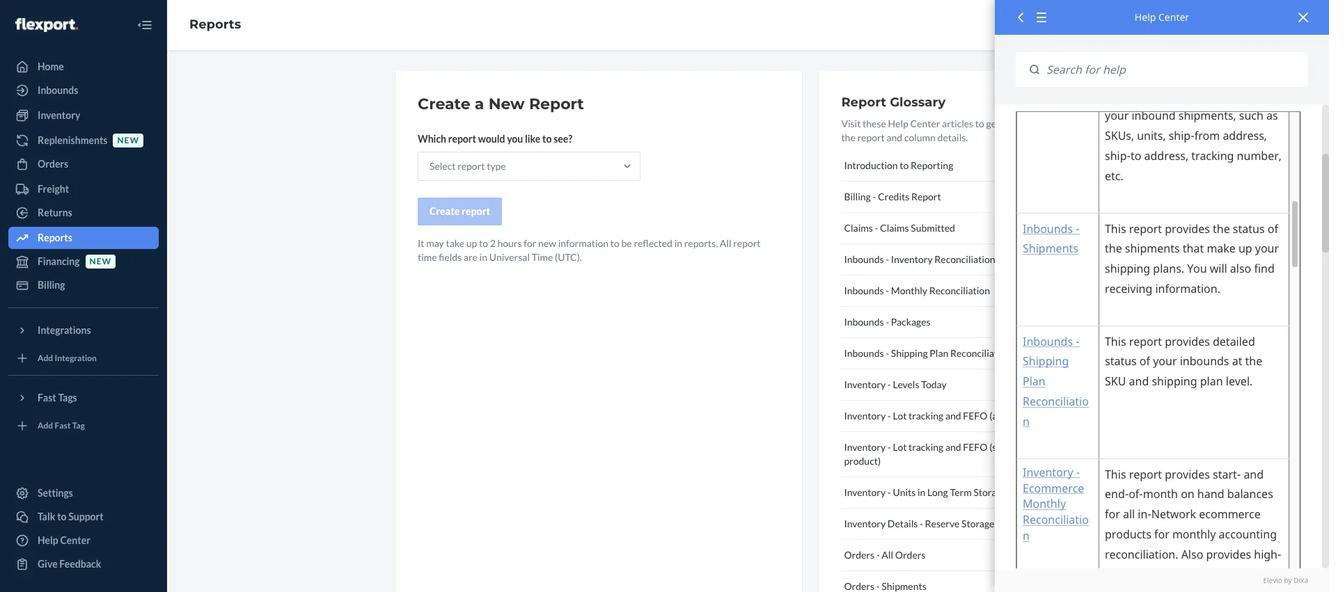 Task type: describe. For each thing, give the bounding box(es) containing it.
up
[[466, 237, 477, 249]]

reflected
[[634, 237, 673, 249]]

inbounds - inventory reconciliation button
[[842, 244, 1068, 276]]

elevio by dixa
[[1264, 576, 1309, 585]]

inventory link
[[8, 104, 159, 127]]

0 horizontal spatial help
[[38, 535, 58, 547]]

inventory for inventory - units in long term storage
[[844, 487, 886, 499]]

create a new report
[[418, 95, 584, 114]]

you
[[507, 133, 523, 145]]

add integration link
[[8, 348, 159, 370]]

product)
[[844, 455, 881, 467]]

and for inventory - lot tracking and fefo (all products)
[[946, 410, 961, 422]]

get
[[987, 118, 1000, 130]]

submitted
[[911, 222, 955, 234]]

returns link
[[8, 202, 159, 224]]

- for claims - claims submitted
[[875, 222, 878, 234]]

inventory details - reserve storage button
[[842, 509, 1068, 540]]

orders link
[[8, 153, 159, 175]]

units
[[893, 487, 916, 499]]

- for inbounds - packages
[[886, 316, 889, 328]]

talk to support
[[38, 511, 104, 523]]

universal
[[489, 251, 530, 263]]

be
[[622, 237, 632, 249]]

monthly
[[891, 285, 928, 297]]

information
[[558, 237, 609, 249]]

inventory for inventory - lot tracking and fefo (single product)
[[844, 442, 886, 453]]

it may take up to 2 hours for new information to be reflected in reports. all report time fields are in universal time (utc).
[[418, 237, 761, 263]]

and for inventory - lot tracking and fefo (single product)
[[946, 442, 961, 453]]

see?
[[554, 133, 573, 145]]

take
[[446, 237, 465, 249]]

report inside it may take up to 2 hours for new information to be reflected in reports. all report time fields are in universal time (utc).
[[733, 237, 761, 249]]

term
[[950, 487, 972, 499]]

- for billing - credits report
[[873, 191, 876, 203]]

integrations button
[[8, 320, 159, 342]]

(single
[[990, 442, 1017, 453]]

fefo for (single
[[963, 442, 988, 453]]

storage inside button
[[974, 487, 1007, 499]]

dixa
[[1294, 576, 1309, 585]]

articles
[[942, 118, 974, 130]]

2 horizontal spatial orders
[[895, 549, 926, 561]]

inbounds link
[[8, 79, 159, 102]]

give
[[38, 559, 58, 570]]

fast tags button
[[8, 387, 159, 409]]

reports.
[[684, 237, 718, 249]]

add fast tag
[[38, 421, 85, 431]]

plan
[[930, 348, 949, 359]]

reserve
[[925, 518, 960, 530]]

tag
[[72, 421, 85, 431]]

like
[[525, 133, 541, 145]]

add for add integration
[[38, 353, 53, 364]]

home link
[[8, 56, 159, 78]]

tracking for (all
[[909, 410, 944, 422]]

in inside button
[[918, 487, 926, 499]]

- for inventory - lot tracking and fefo (all products)
[[888, 410, 891, 422]]

0 vertical spatial in
[[675, 237, 683, 249]]

which
[[418, 133, 446, 145]]

0 horizontal spatial in
[[480, 251, 487, 263]]

inventory for inventory - levels today
[[844, 379, 886, 391]]

report for create a new report
[[529, 95, 584, 114]]

(utc).
[[555, 251, 582, 263]]

storage inside "button"
[[962, 518, 995, 530]]

- for inbounds - monthly reconciliation
[[886, 285, 889, 297]]

are
[[464, 251, 478, 263]]

talk to support button
[[8, 506, 159, 529]]

of
[[1059, 118, 1068, 130]]

0 vertical spatial reports
[[189, 17, 241, 32]]

2 vertical spatial reconciliation
[[951, 348, 1011, 359]]

Search search field
[[1040, 52, 1309, 87]]

all inside button
[[882, 549, 894, 561]]

time
[[418, 251, 437, 263]]

2 vertical spatial center
[[60, 535, 90, 547]]

replenishments
[[38, 134, 108, 146]]

add for add fast tag
[[38, 421, 53, 431]]

fast tags
[[38, 392, 77, 404]]

packages
[[891, 316, 931, 328]]

0 vertical spatial reports link
[[189, 17, 241, 32]]

freight
[[38, 183, 69, 195]]

inbounds - monthly reconciliation
[[844, 285, 990, 297]]

create report
[[430, 205, 490, 217]]

report inside the visit these help center articles to get a description of the report and column details.
[[858, 132, 885, 143]]

orders - all orders
[[844, 549, 926, 561]]

0 vertical spatial a
[[475, 95, 484, 114]]

a inside the visit these help center articles to get a description of the report and column details.
[[1002, 118, 1007, 130]]

create for create report
[[430, 205, 460, 217]]

tracking for (single
[[909, 442, 944, 453]]

select report type
[[430, 160, 506, 172]]

fields
[[439, 251, 462, 263]]

all inside it may take up to 2 hours for new information to be reflected in reports. all report time fields are in universal time (utc).
[[720, 237, 732, 249]]

report for billing - credits report
[[912, 191, 941, 203]]

inventory up the monthly
[[891, 253, 933, 265]]

levels
[[893, 379, 920, 391]]

- for inventory - units in long term storage
[[888, 487, 891, 499]]

inbounds for inbounds
[[38, 84, 78, 96]]

to inside button
[[57, 511, 67, 523]]

report glossary
[[842, 95, 946, 110]]

products)
[[1004, 410, 1045, 422]]

talk
[[38, 511, 55, 523]]

to inside button
[[900, 159, 909, 171]]

lot for inventory - lot tracking and fefo (all products)
[[893, 410, 907, 422]]

report for which report would you like to see?
[[448, 133, 476, 145]]

inventory - lot tracking and fefo (single product)
[[844, 442, 1017, 467]]

hours
[[498, 237, 522, 249]]

add fast tag link
[[8, 415, 159, 437]]

billing for billing - credits report
[[844, 191, 871, 203]]

orders for orders
[[38, 158, 68, 170]]

inventory - lot tracking and fefo (single product) button
[[842, 432, 1068, 478]]

elevio by dixa link
[[1016, 576, 1309, 586]]

inventory - units in long term storage
[[844, 487, 1007, 499]]

inbounds - shipping plan reconciliation button
[[842, 338, 1068, 370]]

- for inventory - lot tracking and fefo (single product)
[[888, 442, 891, 453]]

credits
[[878, 191, 910, 203]]

0 horizontal spatial help center
[[38, 535, 90, 547]]

1 vertical spatial fast
[[55, 421, 71, 431]]

inventory - units in long term storage button
[[842, 478, 1068, 509]]

new for financing
[[90, 257, 111, 267]]

feedback
[[59, 559, 101, 570]]

would
[[478, 133, 505, 145]]

details
[[888, 518, 918, 530]]

description
[[1009, 118, 1057, 130]]

inbounds - monthly reconciliation button
[[842, 276, 1068, 307]]

and inside the visit these help center articles to get a description of the report and column details.
[[887, 132, 903, 143]]



Task type: locate. For each thing, give the bounding box(es) containing it.
report down reporting
[[912, 191, 941, 203]]

to left get
[[976, 118, 985, 130]]

0 horizontal spatial orders
[[38, 158, 68, 170]]

all right reports. at the top of page
[[720, 237, 732, 249]]

1 vertical spatial fefo
[[963, 442, 988, 453]]

inbounds - shipping plan reconciliation
[[844, 348, 1011, 359]]

inventory up the product) at the right bottom of page
[[844, 442, 886, 453]]

settings
[[38, 487, 73, 499]]

inventory - levels today button
[[842, 370, 1068, 401]]

fefo inside button
[[963, 410, 988, 422]]

create report button
[[418, 198, 502, 226]]

reconciliation down inbounds - packages button
[[951, 348, 1011, 359]]

to left reporting
[[900, 159, 909, 171]]

0 horizontal spatial center
[[60, 535, 90, 547]]

billing down financing
[[38, 279, 65, 291]]

1 fefo from the top
[[963, 410, 988, 422]]

orders - all orders button
[[842, 540, 1068, 572]]

tags
[[58, 392, 77, 404]]

- inside orders - all orders button
[[877, 549, 880, 561]]

inbounds - packages button
[[842, 307, 1068, 338]]

in left long
[[918, 487, 926, 499]]

to left the 2
[[479, 237, 488, 249]]

0 vertical spatial help
[[1135, 10, 1156, 24]]

- down 'claims - claims submitted'
[[886, 253, 889, 265]]

inventory details - reserve storage
[[844, 518, 995, 530]]

tracking down today
[[909, 410, 944, 422]]

integration
[[55, 353, 97, 364]]

inbounds for inbounds - packages
[[844, 316, 884, 328]]

new up billing link
[[90, 257, 111, 267]]

- for inbounds - inventory reconciliation
[[886, 253, 889, 265]]

help center link
[[8, 530, 159, 552]]

billing
[[844, 191, 871, 203], [38, 279, 65, 291]]

0 horizontal spatial new
[[90, 257, 111, 267]]

create up may
[[430, 205, 460, 217]]

report
[[529, 95, 584, 114], [842, 95, 887, 110], [912, 191, 941, 203]]

to inside the visit these help center articles to get a description of the report and column details.
[[976, 118, 985, 130]]

1 horizontal spatial claims
[[880, 222, 909, 234]]

fast left tags
[[38, 392, 56, 404]]

billing - credits report
[[844, 191, 941, 203]]

inbounds inside inbounds - inventory reconciliation "button"
[[844, 253, 884, 265]]

orders up freight
[[38, 158, 68, 170]]

0 horizontal spatial claims
[[844, 222, 873, 234]]

flexport logo image
[[15, 18, 78, 32]]

reconciliation for inbounds - inventory reconciliation
[[935, 253, 996, 265]]

1 vertical spatial tracking
[[909, 442, 944, 453]]

0 vertical spatial tracking
[[909, 410, 944, 422]]

1 vertical spatial reconciliation
[[930, 285, 990, 297]]

- inside inbounds - monthly reconciliation button
[[886, 285, 889, 297]]

- inside inventory - lot tracking and fefo (single product)
[[888, 442, 891, 453]]

give feedback button
[[8, 554, 159, 576]]

new
[[489, 95, 525, 114]]

1 horizontal spatial report
[[842, 95, 887, 110]]

inventory down the product) at the right bottom of page
[[844, 487, 886, 499]]

1 vertical spatial reports
[[38, 232, 72, 244]]

0 vertical spatial and
[[887, 132, 903, 143]]

help down report glossary
[[888, 118, 909, 130]]

orders down inventory details - reserve storage
[[844, 549, 875, 561]]

1 vertical spatial reports link
[[8, 227, 159, 249]]

reconciliation for inbounds - monthly reconciliation
[[930, 285, 990, 297]]

report for select report type
[[458, 160, 485, 172]]

inbounds up 'inbounds - packages'
[[844, 285, 884, 297]]

by
[[1285, 576, 1292, 585]]

2 vertical spatial in
[[918, 487, 926, 499]]

inbounds inside inbounds link
[[38, 84, 78, 96]]

center up search search box
[[1159, 10, 1190, 24]]

select
[[430, 160, 456, 172]]

inventory for inventory - lot tracking and fefo (all products)
[[844, 410, 886, 422]]

inventory - lot tracking and fefo (all products)
[[844, 410, 1045, 422]]

0 horizontal spatial report
[[529, 95, 584, 114]]

report up 'these' on the right of page
[[842, 95, 887, 110]]

inbounds
[[38, 84, 78, 96], [844, 253, 884, 265], [844, 285, 884, 297], [844, 316, 884, 328], [844, 348, 884, 359]]

fefo left "(single"
[[963, 442, 988, 453]]

0 horizontal spatial reports link
[[8, 227, 159, 249]]

1 vertical spatial all
[[882, 549, 894, 561]]

- inside billing - credits report button
[[873, 191, 876, 203]]

new up orders link
[[117, 135, 139, 146]]

2 horizontal spatial center
[[1159, 10, 1190, 24]]

0 vertical spatial billing
[[844, 191, 871, 203]]

fast left tag
[[55, 421, 71, 431]]

to left be
[[611, 237, 620, 249]]

1 vertical spatial and
[[946, 410, 961, 422]]

(all
[[990, 410, 1003, 422]]

2 lot from the top
[[893, 442, 907, 453]]

claims down billing - credits report
[[844, 222, 873, 234]]

1 horizontal spatial center
[[911, 118, 940, 130]]

inbounds left the packages
[[844, 316, 884, 328]]

orders for orders - all orders
[[844, 549, 875, 561]]

2
[[490, 237, 496, 249]]

create up "which"
[[418, 95, 471, 114]]

lot up "units"
[[893, 442, 907, 453]]

new for replenishments
[[117, 135, 139, 146]]

inbounds inside 'inbounds - shipping plan reconciliation' button
[[844, 348, 884, 359]]

inbounds down home
[[38, 84, 78, 96]]

- left the packages
[[886, 316, 889, 328]]

report up select report type
[[448, 133, 476, 145]]

storage right reserve
[[962, 518, 995, 530]]

inventory up replenishments
[[38, 109, 80, 121]]

- inside inbounds - inventory reconciliation "button"
[[886, 253, 889, 265]]

help center up give feedback
[[38, 535, 90, 547]]

integrations
[[38, 325, 91, 336]]

claims down the credits
[[880, 222, 909, 234]]

returns
[[38, 207, 72, 219]]

inbounds for inbounds - inventory reconciliation
[[844, 253, 884, 265]]

and inside inventory - lot tracking and fefo (single product)
[[946, 442, 961, 453]]

2 fefo from the top
[[963, 442, 988, 453]]

tracking down inventory - lot tracking and fefo (all products)
[[909, 442, 944, 453]]

0 vertical spatial new
[[117, 135, 139, 146]]

2 add from the top
[[38, 421, 53, 431]]

claims - claims submitted button
[[842, 213, 1068, 244]]

- down inventory - levels today
[[888, 410, 891, 422]]

1 vertical spatial help
[[888, 118, 909, 130]]

1 vertical spatial center
[[911, 118, 940, 130]]

in right are
[[480, 251, 487, 263]]

2 vertical spatial help
[[38, 535, 58, 547]]

1 horizontal spatial a
[[1002, 118, 1007, 130]]

2 vertical spatial and
[[946, 442, 961, 453]]

inventory left "levels"
[[844, 379, 886, 391]]

0 vertical spatial help center
[[1135, 10, 1190, 24]]

billing down introduction
[[844, 191, 871, 203]]

a
[[475, 95, 484, 114], [1002, 118, 1007, 130]]

fast inside dropdown button
[[38, 392, 56, 404]]

1 vertical spatial storage
[[962, 518, 995, 530]]

column
[[905, 132, 936, 143]]

2 horizontal spatial new
[[538, 237, 556, 249]]

report down 'these' on the right of page
[[858, 132, 885, 143]]

glossary
[[890, 95, 946, 110]]

fefo inside inventory - lot tracking and fefo (single product)
[[963, 442, 988, 453]]

- inside inbounds - packages button
[[886, 316, 889, 328]]

reconciliation
[[935, 253, 996, 265], [930, 285, 990, 297], [951, 348, 1011, 359]]

inventory - lot tracking and fefo (all products) button
[[842, 401, 1068, 432]]

may
[[426, 237, 444, 249]]

0 vertical spatial fast
[[38, 392, 56, 404]]

report left "type"
[[458, 160, 485, 172]]

inbounds for inbounds - shipping plan reconciliation
[[844, 348, 884, 359]]

0 vertical spatial center
[[1159, 10, 1190, 24]]

help up give
[[38, 535, 58, 547]]

report up up
[[462, 205, 490, 217]]

1 horizontal spatial new
[[117, 135, 139, 146]]

introduction to reporting
[[844, 159, 954, 171]]

inbounds - packages
[[844, 316, 931, 328]]

- for inbounds - shipping plan reconciliation
[[886, 348, 889, 359]]

freight link
[[8, 178, 159, 201]]

reconciliation inside "button"
[[935, 253, 996, 265]]

-
[[873, 191, 876, 203], [875, 222, 878, 234], [886, 253, 889, 265], [886, 285, 889, 297], [886, 316, 889, 328], [886, 348, 889, 359], [888, 379, 891, 391], [888, 410, 891, 422], [888, 442, 891, 453], [888, 487, 891, 499], [920, 518, 923, 530], [877, 549, 880, 561]]

center down talk to support
[[60, 535, 90, 547]]

to right like
[[543, 133, 552, 145]]

and down inventory - lot tracking and fefo (all products) button
[[946, 442, 961, 453]]

inventory inside inventory - lot tracking and fefo (single product)
[[844, 442, 886, 453]]

- left the credits
[[873, 191, 876, 203]]

add inside 'link'
[[38, 353, 53, 364]]

- for orders - all orders
[[877, 549, 880, 561]]

and inside button
[[946, 410, 961, 422]]

2 claims from the left
[[880, 222, 909, 234]]

1 horizontal spatial reports
[[189, 17, 241, 32]]

orders down 'details'
[[895, 549, 926, 561]]

and down inventory - levels today button
[[946, 410, 961, 422]]

storage
[[974, 487, 1007, 499], [962, 518, 995, 530]]

a left new
[[475, 95, 484, 114]]

tracking
[[909, 410, 944, 422], [909, 442, 944, 453]]

2 vertical spatial new
[[90, 257, 111, 267]]

- inside inventory - lot tracking and fefo (all products) button
[[888, 410, 891, 422]]

inventory down inventory - levels today
[[844, 410, 886, 422]]

billing inside button
[[844, 191, 871, 203]]

add left the integration
[[38, 353, 53, 364]]

fefo for (all
[[963, 410, 988, 422]]

all down 'details'
[[882, 549, 894, 561]]

inbounds - inventory reconciliation
[[844, 253, 996, 265]]

center up column
[[911, 118, 940, 130]]

report for create report
[[462, 205, 490, 217]]

help center up search search box
[[1135, 10, 1190, 24]]

fefo left (all
[[963, 410, 988, 422]]

close navigation image
[[136, 17, 153, 33]]

1 vertical spatial create
[[430, 205, 460, 217]]

create for create a new report
[[418, 95, 471, 114]]

1 horizontal spatial reports link
[[189, 17, 241, 32]]

0 horizontal spatial a
[[475, 95, 484, 114]]

- down inventory details - reserve storage
[[877, 549, 880, 561]]

- for inventory - levels today
[[888, 379, 891, 391]]

new inside it may take up to 2 hours for new information to be reflected in reports. all report time fields are in universal time (utc).
[[538, 237, 556, 249]]

center
[[1159, 10, 1190, 24], [911, 118, 940, 130], [60, 535, 90, 547]]

- left the shipping
[[886, 348, 889, 359]]

0 vertical spatial lot
[[893, 410, 907, 422]]

billing for billing
[[38, 279, 65, 291]]

inbounds inside inbounds - packages button
[[844, 316, 884, 328]]

create inside button
[[430, 205, 460, 217]]

it
[[418, 237, 424, 249]]

- inside inventory details - reserve storage "button"
[[920, 518, 923, 530]]

add down fast tags
[[38, 421, 53, 431]]

0 vertical spatial storage
[[974, 487, 1007, 499]]

2 horizontal spatial help
[[1135, 10, 1156, 24]]

inbounds for inbounds - monthly reconciliation
[[844, 285, 884, 297]]

storage right term
[[974, 487, 1007, 499]]

reconciliation down the claims - claims submitted button
[[935, 253, 996, 265]]

1 horizontal spatial billing
[[844, 191, 871, 203]]

financing
[[38, 256, 80, 267]]

1 claims from the left
[[844, 222, 873, 234]]

settings link
[[8, 483, 159, 505]]

0 horizontal spatial billing
[[38, 279, 65, 291]]

inventory - levels today
[[844, 379, 947, 391]]

help up search search box
[[1135, 10, 1156, 24]]

for
[[524, 237, 537, 249]]

1 lot from the top
[[893, 410, 907, 422]]

report right reports. at the top of page
[[733, 237, 761, 249]]

- down billing - credits report
[[875, 222, 878, 234]]

- right 'details'
[[920, 518, 923, 530]]

0 vertical spatial fefo
[[963, 410, 988, 422]]

time
[[532, 251, 553, 263]]

visit these help center articles to get a description of the report and column details.
[[842, 118, 1068, 143]]

0 vertical spatial reconciliation
[[935, 253, 996, 265]]

reports
[[189, 17, 241, 32], [38, 232, 72, 244]]

lot inside button
[[893, 410, 907, 422]]

inbounds down 'inbounds - packages'
[[844, 348, 884, 359]]

claims - claims submitted
[[844, 222, 955, 234]]

lot down inventory - levels today
[[893, 410, 907, 422]]

in left reports. at the top of page
[[675, 237, 683, 249]]

1 vertical spatial add
[[38, 421, 53, 431]]

- inside the claims - claims submitted button
[[875, 222, 878, 234]]

1 horizontal spatial all
[[882, 549, 894, 561]]

add integration
[[38, 353, 97, 364]]

2 horizontal spatial report
[[912, 191, 941, 203]]

reconciliation down inbounds - inventory reconciliation "button"
[[930, 285, 990, 297]]

reports link
[[189, 17, 241, 32], [8, 227, 159, 249]]

help
[[1135, 10, 1156, 24], [888, 118, 909, 130], [38, 535, 58, 547]]

inventory for inventory
[[38, 109, 80, 121]]

tracking inside button
[[909, 410, 944, 422]]

tracking inside inventory - lot tracking and fefo (single product)
[[909, 442, 944, 453]]

shipping
[[891, 348, 928, 359]]

- left "units"
[[888, 487, 891, 499]]

0 horizontal spatial reports
[[38, 232, 72, 244]]

elevio
[[1264, 576, 1283, 585]]

fast
[[38, 392, 56, 404], [55, 421, 71, 431]]

reporting
[[911, 159, 954, 171]]

- left the monthly
[[886, 285, 889, 297]]

add
[[38, 353, 53, 364], [38, 421, 53, 431]]

1 vertical spatial billing
[[38, 279, 65, 291]]

0 vertical spatial add
[[38, 353, 53, 364]]

details.
[[938, 132, 968, 143]]

1 tracking from the top
[[909, 410, 944, 422]]

introduction to reporting button
[[842, 150, 1068, 182]]

1 horizontal spatial help center
[[1135, 10, 1190, 24]]

1 vertical spatial in
[[480, 251, 487, 263]]

report
[[858, 132, 885, 143], [448, 133, 476, 145], [458, 160, 485, 172], [462, 205, 490, 217], [733, 237, 761, 249]]

a right get
[[1002, 118, 1007, 130]]

introduction
[[844, 159, 898, 171]]

report inside billing - credits report button
[[912, 191, 941, 203]]

inventory up "orders - all orders"
[[844, 518, 886, 530]]

0 vertical spatial all
[[720, 237, 732, 249]]

help inside the visit these help center articles to get a description of the report and column details.
[[888, 118, 909, 130]]

0 horizontal spatial all
[[720, 237, 732, 249]]

1 add from the top
[[38, 353, 53, 364]]

- inside 'inbounds - shipping plan reconciliation' button
[[886, 348, 889, 359]]

1 vertical spatial lot
[[893, 442, 907, 453]]

- up inventory - units in long term storage
[[888, 442, 891, 453]]

1 vertical spatial a
[[1002, 118, 1007, 130]]

0 vertical spatial create
[[418, 95, 471, 114]]

long
[[928, 487, 948, 499]]

1 horizontal spatial in
[[675, 237, 683, 249]]

inventory for inventory details - reserve storage
[[844, 518, 886, 530]]

1 vertical spatial new
[[538, 237, 556, 249]]

report inside create report button
[[462, 205, 490, 217]]

new up time
[[538, 237, 556, 249]]

and left column
[[887, 132, 903, 143]]

report up see?
[[529, 95, 584, 114]]

give feedback
[[38, 559, 101, 570]]

- inside inventory - units in long term storage button
[[888, 487, 891, 499]]

inbounds down 'claims - claims submitted'
[[844, 253, 884, 265]]

- inside inventory - levels today button
[[888, 379, 891, 391]]

2 horizontal spatial in
[[918, 487, 926, 499]]

2 tracking from the top
[[909, 442, 944, 453]]

to right talk
[[57, 511, 67, 523]]

1 horizontal spatial help
[[888, 118, 909, 130]]

lot inside inventory - lot tracking and fefo (single product)
[[893, 442, 907, 453]]

orders
[[38, 158, 68, 170], [844, 549, 875, 561], [895, 549, 926, 561]]

lot for inventory - lot tracking and fefo (single product)
[[893, 442, 907, 453]]

center inside the visit these help center articles to get a description of the report and column details.
[[911, 118, 940, 130]]

1 horizontal spatial orders
[[844, 549, 875, 561]]

1 vertical spatial help center
[[38, 535, 90, 547]]

- left "levels"
[[888, 379, 891, 391]]

billing - credits report button
[[842, 182, 1068, 213]]

new
[[117, 135, 139, 146], [538, 237, 556, 249], [90, 257, 111, 267]]

inbounds inside inbounds - monthly reconciliation button
[[844, 285, 884, 297]]



Task type: vqa. For each thing, say whether or not it's contained in the screenshot.
the rightmost All
yes



